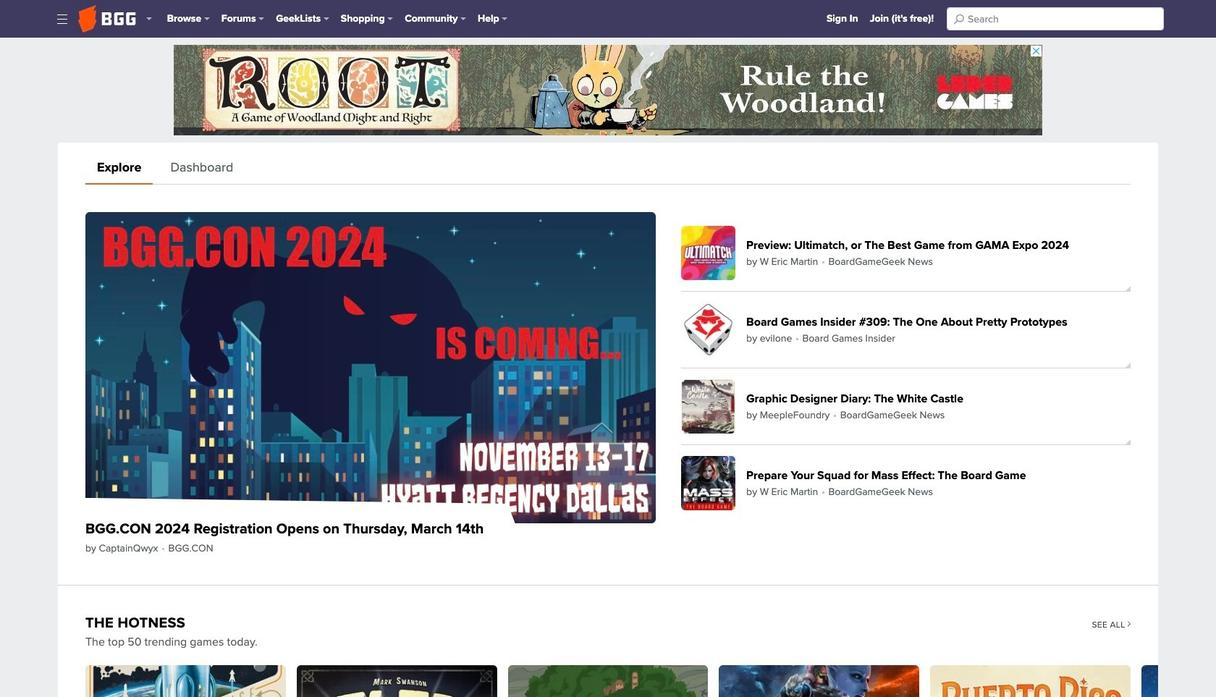 Task type: describe. For each thing, give the bounding box(es) containing it.
puerto rico 1897: special edition artwork image
[[930, 665, 1131, 697]]

advertisement element
[[174, 45, 1042, 135]]

earthborne rangers artwork image
[[508, 665, 708, 697]]

chevron right image
[[1127, 621, 1131, 627]]

board games insider #309: the one about pretty prototypes secondary thumbnail image
[[681, 303, 735, 357]]

preview: ultimatch, or the best game from gama expo 2024 secondary thumbnail image
[[681, 226, 735, 280]]

galactic cruise artwork image
[[85, 665, 286, 697]]

boardgame geek logo image
[[78, 5, 136, 33]]

fled artwork image
[[297, 665, 497, 697]]

star wars: unlimited – spark of rebellion artwork image
[[1141, 665, 1216, 697]]



Task type: locate. For each thing, give the bounding box(es) containing it.
prepare your squad for mass effect: the board game secondary thumbnail image
[[681, 456, 735, 511]]

bgg.con 2024 registration opens on thursday, march 14th primary thumbnail image
[[85, 212, 656, 523]]

Search search field
[[947, 7, 1164, 30]]

magnifying glass image
[[954, 14, 964, 24]]

mass effect: the board game – priority: hagalaz artwork image
[[719, 665, 919, 697]]

graphic designer diary: the white castle secondary thumbnail image
[[681, 380, 735, 434]]



Task type: vqa. For each thing, say whether or not it's contained in the screenshot.
envelope icon
no



